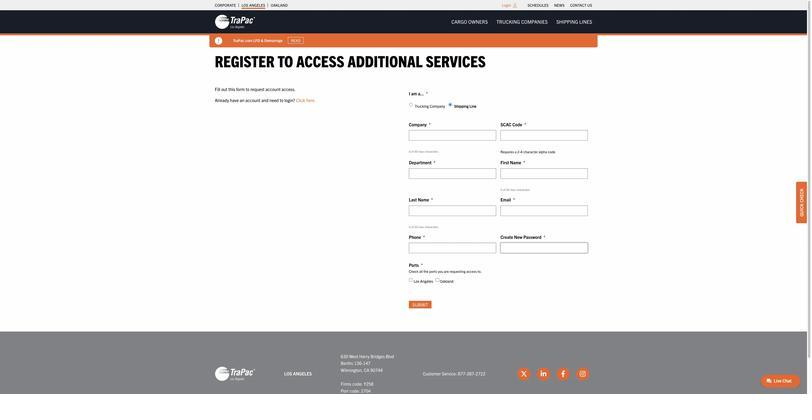 Task type: locate. For each thing, give the bounding box(es) containing it.
0 horizontal spatial los
[[242, 3, 248, 8]]

none password field inside register to access additional services main content
[[501, 243, 588, 253]]

1 vertical spatial angeles
[[420, 279, 433, 284]]

2 horizontal spatial angeles
[[420, 279, 433, 284]]

phone
[[409, 234, 421, 240]]

los angeles image
[[215, 14, 255, 29], [215, 366, 255, 382]]

access
[[296, 51, 344, 71]]

to right need
[[280, 98, 283, 103]]

0 vertical spatial to
[[278, 51, 293, 71]]

0 vertical spatial check
[[799, 189, 804, 203]]

trucking
[[497, 19, 520, 25], [415, 104, 429, 109]]

last
[[409, 197, 417, 203]]

1 vertical spatial check
[[409, 269, 418, 274]]

an
[[240, 98, 244, 103]]

2 vertical spatial los
[[284, 371, 292, 377]]

0 vertical spatial menu bar
[[525, 1, 595, 9]]

2 vertical spatial 0 of 50 max characters
[[409, 225, 438, 229]]

Trucking Company radio
[[409, 103, 413, 107]]

1 vertical spatial code:
[[350, 388, 360, 394]]

* down trucking company
[[429, 122, 431, 127]]

0 horizontal spatial shipping
[[454, 104, 469, 109]]

login?
[[284, 98, 295, 103]]

blvd
[[386, 354, 394, 359]]

account
[[265, 86, 281, 92], [245, 98, 260, 103]]

* right email
[[513, 197, 515, 203]]

0 vertical spatial trucking
[[497, 19, 520, 25]]

0 vertical spatial 0
[[409, 150, 411, 153]]

west
[[349, 354, 358, 359]]

to right form
[[246, 86, 249, 92]]

y258
[[364, 381, 373, 387]]

quick
[[799, 204, 804, 217]]

0 vertical spatial account
[[265, 86, 281, 92]]

2 vertical spatial los angeles
[[284, 371, 312, 377]]

name down a on the right
[[510, 160, 521, 165]]

shipping inside menu bar
[[556, 19, 578, 25]]

check down ports
[[409, 269, 418, 274]]

0 horizontal spatial angeles
[[249, 3, 265, 8]]

read link
[[288, 37, 304, 44]]

* right department
[[434, 160, 436, 165]]

new
[[514, 234, 522, 240]]

shipping down "news"
[[556, 19, 578, 25]]

50 up 'email *'
[[506, 188, 509, 192]]

None submit
[[409, 301, 432, 309]]

0 horizontal spatial account
[[245, 98, 260, 103]]

already
[[215, 98, 229, 103]]

1 vertical spatial los angeles image
[[215, 366, 255, 382]]

0 of 50 max characters up phone *
[[409, 225, 438, 229]]

schedules link
[[528, 1, 549, 9]]

a...
[[418, 91, 424, 96]]

customer service: 877-387-2722
[[423, 371, 485, 377]]

1 vertical spatial shipping
[[454, 104, 469, 109]]

requires a 2-4 character alpha code
[[501, 150, 555, 154]]

0 horizontal spatial check
[[409, 269, 418, 274]]

2 vertical spatial max
[[419, 225, 424, 229]]

footer
[[0, 332, 807, 394]]

request
[[250, 86, 265, 92]]

1 horizontal spatial los angeles
[[284, 371, 312, 377]]

2 horizontal spatial los angeles
[[414, 279, 433, 284]]

code:
[[352, 381, 363, 387], [350, 388, 360, 394]]

1 vertical spatial 0
[[501, 188, 502, 192]]

department *
[[409, 160, 436, 165]]

2 vertical spatial characters
[[425, 225, 438, 229]]

50 for last
[[414, 225, 418, 229]]

None text field
[[409, 130, 496, 141], [501, 168, 588, 179], [409, 206, 496, 216], [409, 130, 496, 141], [501, 168, 588, 179], [409, 206, 496, 216]]

shipping for shipping line
[[454, 104, 469, 109]]

* right last
[[431, 197, 433, 203]]

all
[[419, 269, 423, 274]]

0 horizontal spatial company
[[409, 122, 427, 127]]

login link
[[502, 3, 511, 8]]

news link
[[554, 1, 564, 9]]

corporate link
[[215, 1, 236, 9]]

* right password
[[544, 234, 545, 240]]

1 horizontal spatial oakland
[[440, 279, 453, 284]]

max up phone *
[[419, 225, 424, 229]]

oakland inside register to access additional services main content
[[440, 279, 453, 284]]

2 vertical spatial 50
[[414, 225, 418, 229]]

* right a... at the top right of page
[[426, 91, 428, 96]]

form
[[236, 86, 245, 92]]

contact us link
[[570, 1, 592, 9]]

0 up department
[[409, 150, 411, 153]]

0 vertical spatial company
[[430, 104, 445, 109]]

email
[[501, 197, 511, 203]]

account up need
[[265, 86, 281, 92]]

2 vertical spatial 0
[[409, 225, 411, 229]]

1 vertical spatial trucking
[[415, 104, 429, 109]]

corporate
[[215, 3, 236, 8]]

are
[[444, 269, 449, 274]]

0 vertical spatial of
[[411, 150, 414, 153]]

1 horizontal spatial name
[[510, 160, 521, 165]]

click here. link
[[296, 98, 316, 103]]

630 west harry bridges blvd berths 136-147 wilmington, ca 90744
[[341, 354, 394, 373]]

services
[[426, 51, 486, 71]]

of
[[411, 150, 414, 153], [503, 188, 505, 192], [411, 225, 414, 229]]

1 vertical spatial los
[[414, 279, 419, 284]]

2 vertical spatial of
[[411, 225, 414, 229]]

to
[[278, 51, 293, 71], [246, 86, 249, 92], [280, 98, 283, 103]]

to down read link on the top of the page
[[278, 51, 293, 71]]

None text field
[[501, 130, 588, 141], [409, 168, 496, 179], [501, 206, 588, 216], [409, 243, 496, 253], [501, 130, 588, 141], [409, 168, 496, 179], [501, 206, 588, 216], [409, 243, 496, 253]]

0 vertical spatial 0 of 50 max characters
[[409, 150, 438, 153]]

0 vertical spatial max
[[419, 150, 424, 153]]

shipping right shipping line radio
[[454, 104, 469, 109]]

* right phone
[[423, 234, 425, 240]]

name right last
[[418, 197, 429, 203]]

trucking inside register to access additional services main content
[[415, 104, 429, 109]]

trucking right trucking company option
[[415, 104, 429, 109]]

1 horizontal spatial trucking
[[497, 19, 520, 25]]

of up department
[[411, 150, 414, 153]]

you
[[438, 269, 443, 274]]

1 horizontal spatial angeles
[[293, 371, 312, 377]]

0 up email
[[501, 188, 502, 192]]

0 vertical spatial shipping
[[556, 19, 578, 25]]

wilmington,
[[341, 368, 363, 373]]

max for company
[[419, 150, 424, 153]]

0 vertical spatial los
[[242, 3, 248, 8]]

1 vertical spatial to
[[246, 86, 249, 92]]

already have an account and need to login? click here.
[[215, 98, 316, 103]]

1 horizontal spatial shipping
[[556, 19, 578, 25]]

* down requires a 2-4 character alpha code
[[523, 160, 525, 165]]

0 vertical spatial 50
[[414, 150, 418, 153]]

requesting
[[450, 269, 466, 274]]

of up email
[[503, 188, 505, 192]]

0 vertical spatial los angeles
[[242, 3, 265, 8]]

0 horizontal spatial name
[[418, 197, 429, 203]]

code
[[512, 122, 522, 127]]

50 for company
[[414, 150, 418, 153]]

menu bar
[[525, 1, 595, 9], [447, 16, 596, 27]]

out
[[221, 86, 227, 92]]

cargo
[[451, 19, 467, 25]]

1 vertical spatial account
[[245, 98, 260, 103]]

2 vertical spatial angeles
[[293, 371, 312, 377]]

0 vertical spatial angeles
[[249, 3, 265, 8]]

additional
[[348, 51, 423, 71]]

customer
[[423, 371, 441, 377]]

account right an
[[245, 98, 260, 103]]

136-
[[354, 361, 363, 366]]

department
[[409, 160, 432, 165]]

company left shipping line radio
[[430, 104, 445, 109]]

1 vertical spatial oakland
[[440, 279, 453, 284]]

name
[[510, 160, 521, 165], [418, 197, 429, 203]]

0 horizontal spatial oakland
[[271, 3, 288, 8]]

check up quick
[[799, 189, 804, 203]]

trucking company
[[415, 104, 445, 109]]

shipping
[[556, 19, 578, 25], [454, 104, 469, 109]]

50 up department
[[414, 150, 418, 153]]

1 vertical spatial of
[[503, 188, 505, 192]]

None password field
[[501, 243, 588, 253]]

requires
[[501, 150, 514, 154]]

email *
[[501, 197, 515, 203]]

shipping inside register to access additional services main content
[[454, 104, 469, 109]]

oakland right los angeles link
[[271, 3, 288, 8]]

1 vertical spatial max
[[510, 188, 516, 192]]

line
[[470, 104, 477, 109]]

code: up 2704
[[352, 381, 363, 387]]

oakland link
[[271, 1, 288, 9]]

0 of 50 max characters for company
[[409, 150, 438, 153]]

1 vertical spatial 0 of 50 max characters
[[501, 188, 530, 192]]

Oakland checkbox
[[435, 278, 439, 282]]

last name *
[[409, 197, 433, 203]]

of up phone
[[411, 225, 414, 229]]

1 horizontal spatial los
[[284, 371, 292, 377]]

0 horizontal spatial trucking
[[415, 104, 429, 109]]

0 vertical spatial los angeles image
[[215, 14, 255, 29]]

contact us
[[570, 3, 592, 8]]

trapac.com
[[233, 38, 253, 43]]

1 vertical spatial 50
[[506, 188, 509, 192]]

cargo owners
[[451, 19, 488, 25]]

1 vertical spatial company
[[409, 122, 427, 127]]

this
[[228, 86, 235, 92]]

company down trucking company option
[[409, 122, 427, 127]]

los
[[242, 3, 248, 8], [414, 279, 419, 284], [284, 371, 292, 377]]

0 vertical spatial name
[[510, 160, 521, 165]]

1 vertical spatial name
[[418, 197, 429, 203]]

none submit inside register to access additional services main content
[[409, 301, 432, 309]]

los angeles inside footer
[[284, 371, 312, 377]]

light image
[[513, 3, 517, 8]]

oakland
[[271, 3, 288, 8], [440, 279, 453, 284]]

company
[[430, 104, 445, 109], [409, 122, 427, 127]]

trucking inside "link"
[[497, 19, 520, 25]]

0 up phone
[[409, 225, 411, 229]]

0 of 50 max characters up 'email *'
[[501, 188, 530, 192]]

max for first
[[510, 188, 516, 192]]

check
[[799, 189, 804, 203], [409, 269, 418, 274]]

trucking companies
[[497, 19, 548, 25]]

1 vertical spatial menu bar
[[447, 16, 596, 27]]

0 vertical spatial characters
[[425, 150, 438, 153]]

banner
[[0, 10, 811, 47]]

oakland right the oakland option
[[440, 279, 453, 284]]

cargo owners link
[[447, 16, 492, 27]]

1 vertical spatial characters
[[516, 188, 530, 192]]

trucking down login
[[497, 19, 520, 25]]

max up 'email *'
[[510, 188, 516, 192]]

1 vertical spatial los angeles
[[414, 279, 433, 284]]

0 of 50 max characters for last name
[[409, 225, 438, 229]]

menu bar containing cargo owners
[[447, 16, 596, 27]]

630
[[341, 354, 348, 359]]

2 horizontal spatial los
[[414, 279, 419, 284]]

max up department
[[419, 150, 424, 153]]

code: right port
[[350, 388, 360, 394]]

shipping lines
[[556, 19, 592, 25]]

50 up phone *
[[414, 225, 418, 229]]

0 of 50 max characters up department *
[[409, 150, 438, 153]]

* up all on the right of page
[[421, 263, 423, 268]]

login
[[502, 3, 511, 8]]

*
[[426, 91, 428, 96], [429, 122, 431, 127], [524, 122, 526, 127], [434, 160, 436, 165], [523, 160, 525, 165], [431, 197, 433, 203], [513, 197, 515, 203], [423, 234, 425, 240], [544, 234, 545, 240], [421, 263, 423, 268]]



Task type: vqa. For each thing, say whether or not it's contained in the screenshot.
leftmost 6 of 50 max characters
no



Task type: describe. For each thing, give the bounding box(es) containing it.
to.
[[478, 269, 482, 274]]

2704
[[361, 388, 371, 394]]

company *
[[409, 122, 431, 127]]

character
[[523, 150, 538, 154]]

scac
[[501, 122, 511, 127]]

lfd
[[253, 38, 260, 43]]

name for last name
[[418, 197, 429, 203]]

access
[[466, 269, 477, 274]]

am
[[411, 91, 417, 96]]

&
[[261, 38, 264, 43]]

387-
[[467, 371, 476, 377]]

have
[[230, 98, 239, 103]]

firms code:  y258 port code:  2704
[[341, 381, 373, 394]]

1 los angeles image from the top
[[215, 14, 255, 29]]

check inside ports * check all the ports you are requesting access to.
[[409, 269, 418, 274]]

0 horizontal spatial los angeles
[[242, 3, 265, 8]]

first name *
[[501, 160, 525, 165]]

service:
[[442, 371, 457, 377]]

max for last
[[419, 225, 424, 229]]

1 horizontal spatial account
[[265, 86, 281, 92]]

2 vertical spatial to
[[280, 98, 283, 103]]

shipping line
[[454, 104, 477, 109]]

register to access additional services main content
[[209, 51, 598, 316]]

quick check link
[[796, 182, 807, 223]]

trapac.com lfd & demurrage
[[233, 38, 283, 43]]

trucking for trucking companies
[[497, 19, 520, 25]]

angeles inside footer
[[293, 371, 312, 377]]

news
[[554, 3, 564, 8]]

a
[[515, 150, 517, 154]]

solid image
[[215, 37, 222, 45]]

fill
[[215, 86, 220, 92]]

quick check
[[799, 189, 804, 217]]

demurrage
[[264, 38, 283, 43]]

bridges
[[371, 354, 385, 359]]

characters for company *
[[425, 150, 438, 153]]

* inside ports * check all the ports you are requesting access to.
[[421, 263, 423, 268]]

los angeles inside register to access additional services main content
[[414, 279, 433, 284]]

the
[[424, 269, 428, 274]]

trucking for trucking company
[[415, 104, 429, 109]]

0 vertical spatial oakland
[[271, 3, 288, 8]]

0 vertical spatial code:
[[352, 381, 363, 387]]

0 for last name
[[409, 225, 411, 229]]

read
[[291, 38, 301, 43]]

los angeles link
[[242, 1, 265, 9]]

firms
[[341, 381, 351, 387]]

need
[[269, 98, 279, 103]]

2-
[[517, 150, 521, 154]]

and
[[261, 98, 268, 103]]

50 for first
[[506, 188, 509, 192]]

2 los angeles image from the top
[[215, 366, 255, 382]]

0 of 50 max characters for first name
[[501, 188, 530, 192]]

0 for first name
[[501, 188, 502, 192]]

ports * check all the ports you are requesting access to.
[[409, 263, 482, 274]]

berths
[[341, 361, 353, 366]]

code
[[548, 150, 555, 154]]

1 horizontal spatial company
[[430, 104, 445, 109]]

90744
[[370, 368, 383, 373]]

scac code *
[[501, 122, 526, 127]]

create
[[501, 234, 513, 240]]

banner containing cargo owners
[[0, 10, 811, 47]]

of for company
[[411, 150, 414, 153]]

characters for last name *
[[425, 225, 438, 229]]

angeles inside register to access additional services main content
[[420, 279, 433, 284]]

2722
[[476, 371, 485, 377]]

characters for first name *
[[516, 188, 530, 192]]

shipping for shipping lines
[[556, 19, 578, 25]]

4
[[521, 150, 523, 154]]

harry
[[359, 354, 370, 359]]

lines
[[579, 19, 592, 25]]

shipping lines link
[[552, 16, 596, 27]]

companies
[[521, 19, 548, 25]]

footer containing 630 west harry bridges blvd
[[0, 332, 807, 394]]

los inside register to access additional services main content
[[414, 279, 419, 284]]

click
[[296, 98, 305, 103]]

owners
[[468, 19, 488, 25]]

first
[[501, 160, 509, 165]]

fill out this form to request account access.
[[215, 86, 296, 92]]

phone *
[[409, 234, 425, 240]]

create new password *
[[501, 234, 545, 240]]

schedules
[[528, 3, 549, 8]]

Shipping Line radio
[[449, 103, 452, 107]]

877-
[[458, 371, 467, 377]]

here.
[[306, 98, 316, 103]]

ports
[[429, 269, 437, 274]]

us
[[587, 3, 592, 8]]

ca
[[364, 368, 369, 373]]

147
[[363, 361, 370, 366]]

0 for company
[[409, 150, 411, 153]]

1 horizontal spatial check
[[799, 189, 804, 203]]

port
[[341, 388, 349, 394]]

of for first
[[503, 188, 505, 192]]

password
[[523, 234, 541, 240]]

Los Angeles checkbox
[[409, 278, 413, 282]]

of for last
[[411, 225, 414, 229]]

ports
[[409, 263, 419, 268]]

i
[[409, 91, 410, 96]]

access.
[[282, 86, 296, 92]]

* right the code
[[524, 122, 526, 127]]

name for first name
[[510, 160, 521, 165]]

i am a... *
[[409, 91, 428, 96]]

contact
[[570, 3, 586, 8]]

menu bar containing schedules
[[525, 1, 595, 9]]



